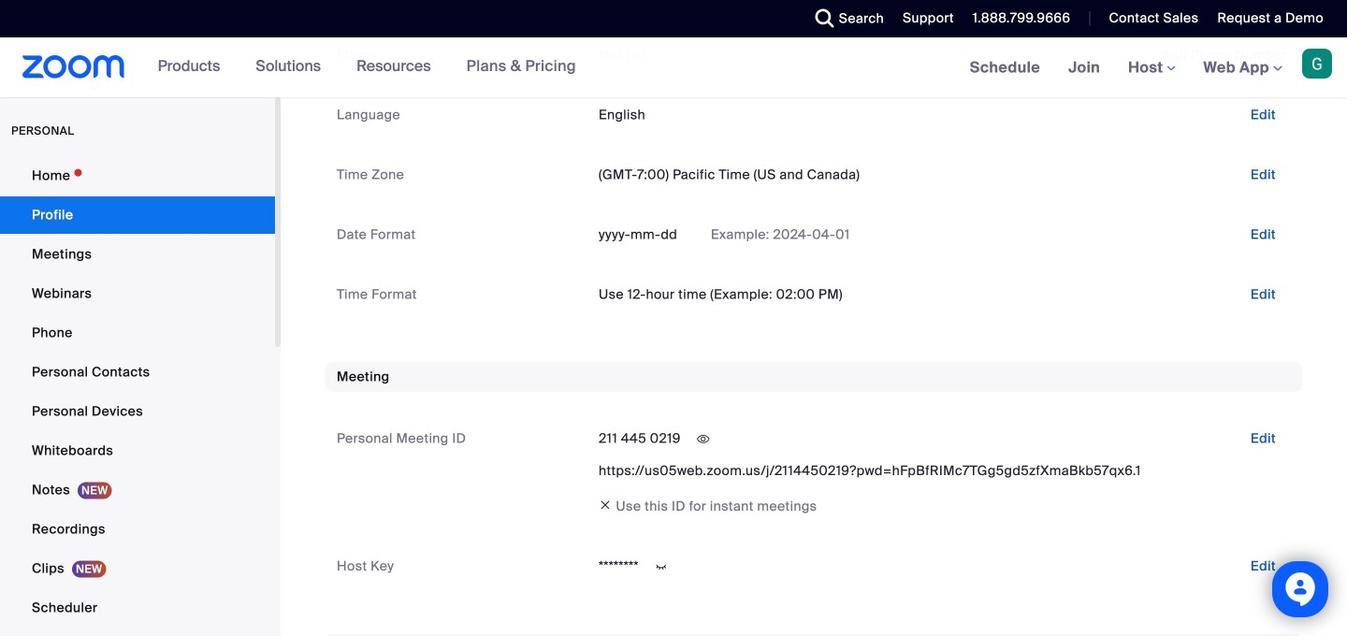 Task type: vqa. For each thing, say whether or not it's contained in the screenshot.
experts
no



Task type: locate. For each thing, give the bounding box(es) containing it.
show host key image
[[647, 559, 677, 576]]

banner
[[0, 37, 1348, 99]]



Task type: describe. For each thing, give the bounding box(es) containing it.
zoom logo image
[[22, 55, 125, 79]]

meetings navigation
[[956, 37, 1348, 99]]

product information navigation
[[144, 37, 591, 97]]

personal menu menu
[[0, 157, 275, 636]]

profile picture image
[[1303, 49, 1333, 79]]

hide personal meeting id image
[[689, 431, 719, 448]]



